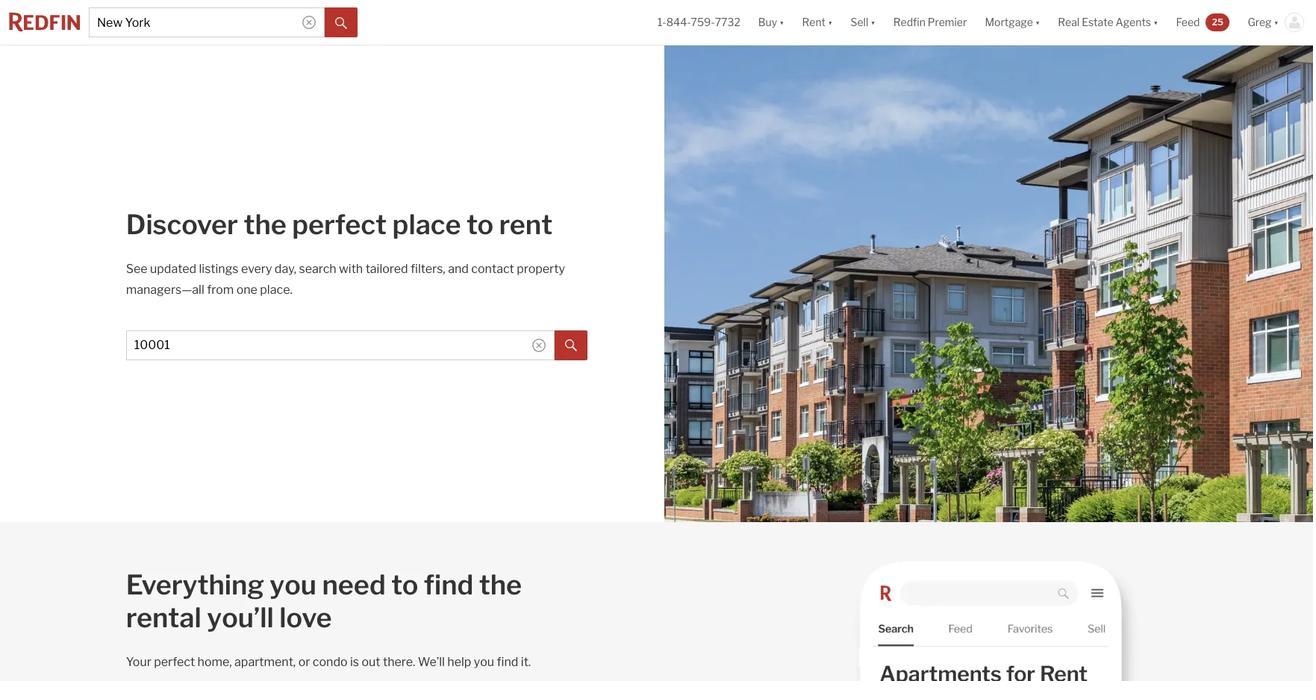 Task type: vqa. For each thing, say whether or not it's contained in the screenshot.
the 43rd
no



Task type: describe. For each thing, give the bounding box(es) containing it.
1-
[[658, 16, 667, 29]]

and
[[448, 262, 469, 276]]

see
[[126, 262, 148, 276]]

rent
[[802, 16, 826, 29]]

rent
[[499, 208, 553, 241]]

from
[[207, 283, 234, 297]]

property
[[517, 262, 565, 276]]

▾ for sell ▾
[[871, 16, 876, 29]]

search input image for city, address, school, building, zip search box
[[533, 339, 546, 352]]

1-844-759-7732
[[658, 16, 741, 29]]

rental
[[126, 602, 201, 634]]

▾ for rent ▾
[[828, 16, 833, 29]]

submit search image
[[566, 340, 577, 352]]

you inside everything you need to find the rental you'll love
[[270, 569, 317, 602]]

0 horizontal spatial perfect
[[154, 655, 195, 669]]

759-
[[691, 16, 715, 29]]

sell ▾
[[851, 16, 876, 29]]

feed
[[1176, 16, 1200, 29]]

25
[[1212, 16, 1224, 27]]

discover
[[126, 208, 238, 241]]

filters,
[[411, 262, 446, 276]]

7732
[[715, 16, 741, 29]]

rent ▾
[[802, 16, 833, 29]]

help
[[448, 655, 471, 669]]

place.
[[260, 283, 293, 297]]

every
[[241, 262, 272, 276]]

sell
[[851, 16, 869, 29]]

everything
[[126, 569, 264, 602]]

apartment,
[[235, 655, 296, 669]]

contact
[[471, 262, 514, 276]]

redfin
[[894, 16, 926, 29]]

listings
[[199, 262, 239, 276]]

redfin premier button
[[885, 0, 976, 45]]

rent ▾ button
[[802, 0, 833, 45]]

or
[[298, 655, 310, 669]]

1-844-759-7732 link
[[658, 16, 741, 29]]

your
[[126, 655, 151, 669]]

mortgage ▾ button
[[985, 0, 1040, 45]]

to inside everything you need to find the rental you'll love
[[391, 569, 418, 602]]

tailored
[[366, 262, 408, 276]]

see updated listings every day, search with tailored filters, and contact property managers—all from one place.
[[126, 262, 565, 297]]

out
[[362, 655, 380, 669]]

need
[[322, 569, 386, 602]]

day,
[[275, 262, 296, 276]]

it.
[[521, 655, 531, 669]]

mortgage ▾ button
[[976, 0, 1049, 45]]



Task type: locate. For each thing, give the bounding box(es) containing it.
redfin premier
[[894, 16, 967, 29]]

condo
[[313, 655, 348, 669]]

0 vertical spatial to
[[467, 208, 494, 241]]

find
[[424, 569, 474, 602], [497, 655, 518, 669]]

you right help
[[474, 655, 494, 669]]

home,
[[198, 655, 232, 669]]

1 vertical spatial clear input button
[[533, 339, 546, 352]]

place
[[392, 208, 461, 241]]

everything you need to find the rental you'll love
[[126, 569, 522, 634]]

844-
[[667, 16, 691, 29]]

mortgage
[[985, 16, 1033, 29]]

3 ▾ from the left
[[871, 16, 876, 29]]

the inside everything you need to find the rental you'll love
[[479, 569, 522, 602]]

you left "need"
[[270, 569, 317, 602]]

clear input button for city, address, school, agent, zip search field search input image
[[302, 16, 316, 29]]

rent ▾ button
[[793, 0, 842, 45]]

perfect right your
[[154, 655, 195, 669]]

▾ right agents
[[1154, 16, 1158, 29]]

discover the perfect place to rent
[[126, 208, 553, 241]]

0 horizontal spatial search input image
[[302, 16, 316, 29]]

0 vertical spatial search input image
[[302, 16, 316, 29]]

submit search image
[[335, 17, 347, 29]]

0 vertical spatial you
[[270, 569, 317, 602]]

▾ right buy
[[780, 16, 784, 29]]

one
[[236, 283, 258, 297]]

greg
[[1248, 16, 1272, 29]]

0 horizontal spatial clear input button
[[302, 16, 316, 29]]

find inside everything you need to find the rental you'll love
[[424, 569, 474, 602]]

search input image left submit search icon on the top left
[[302, 16, 316, 29]]

0 vertical spatial clear input button
[[302, 16, 316, 29]]

is
[[350, 655, 359, 669]]

we'll
[[418, 655, 445, 669]]

▾ right greg
[[1274, 16, 1279, 29]]

2 ▾ from the left
[[828, 16, 833, 29]]

you
[[270, 569, 317, 602], [474, 655, 494, 669]]

to
[[467, 208, 494, 241], [391, 569, 418, 602]]

buy ▾ button
[[758, 0, 784, 45]]

perfect up with
[[292, 208, 387, 241]]

managers—all
[[126, 283, 204, 297]]

4 ▾ from the left
[[1035, 16, 1040, 29]]

0 vertical spatial the
[[244, 208, 287, 241]]

real
[[1058, 16, 1080, 29]]

1 horizontal spatial to
[[467, 208, 494, 241]]

1 horizontal spatial you
[[474, 655, 494, 669]]

1 vertical spatial to
[[391, 569, 418, 602]]

clear input button left submit search image
[[533, 339, 546, 352]]

▾ for buy ▾
[[780, 16, 784, 29]]

sell ▾ button
[[842, 0, 885, 45]]

City, Address, School, Agent, ZIP search field
[[89, 7, 325, 37]]

1 vertical spatial the
[[479, 569, 522, 602]]

you'll
[[207, 602, 274, 634]]

real estate agents ▾ button
[[1049, 0, 1167, 45]]

0 horizontal spatial to
[[391, 569, 418, 602]]

1 horizontal spatial perfect
[[292, 208, 387, 241]]

0 vertical spatial perfect
[[292, 208, 387, 241]]

real estate agents ▾ link
[[1058, 0, 1158, 45]]

there.
[[383, 655, 415, 669]]

search input image left submit search image
[[533, 339, 546, 352]]

search
[[299, 262, 336, 276]]

1 horizontal spatial search input image
[[533, 339, 546, 352]]

search input image
[[302, 16, 316, 29], [533, 339, 546, 352]]

buy
[[758, 16, 777, 29]]

buy ▾ button
[[749, 0, 793, 45]]

search input image for city, address, school, agent, zip search field
[[302, 16, 316, 29]]

▾
[[780, 16, 784, 29], [828, 16, 833, 29], [871, 16, 876, 29], [1035, 16, 1040, 29], [1154, 16, 1158, 29], [1274, 16, 1279, 29]]

love
[[279, 602, 332, 634]]

0 horizontal spatial the
[[244, 208, 287, 241]]

real estate agents ▾
[[1058, 16, 1158, 29]]

▾ right mortgage
[[1035, 16, 1040, 29]]

the
[[244, 208, 287, 241], [479, 569, 522, 602]]

clear input button for search input image corresponding to city, address, school, building, zip search box
[[533, 339, 546, 352]]

1 vertical spatial find
[[497, 655, 518, 669]]

updated
[[150, 262, 196, 276]]

1 ▾ from the left
[[780, 16, 784, 29]]

▾ right "sell"
[[871, 16, 876, 29]]

to left rent
[[467, 208, 494, 241]]

City, Address, School, Building, ZIP search field
[[126, 330, 555, 360]]

to right "need"
[[391, 569, 418, 602]]

with
[[339, 262, 363, 276]]

1 vertical spatial perfect
[[154, 655, 195, 669]]

1 horizontal spatial find
[[497, 655, 518, 669]]

clear input button left submit search icon on the top left
[[302, 16, 316, 29]]

0 horizontal spatial find
[[424, 569, 474, 602]]

perfect
[[292, 208, 387, 241], [154, 655, 195, 669]]

1 horizontal spatial the
[[479, 569, 522, 602]]

your perfect home, apartment, or condo is out there. we'll help you find it.
[[126, 655, 531, 669]]

sell ▾ button
[[851, 0, 876, 45]]

premier
[[928, 16, 967, 29]]

image of phone on redfin app searching for apartments for rent image
[[665, 523, 1313, 682]]

▾ for greg ▾
[[1274, 16, 1279, 29]]

mortgage ▾
[[985, 16, 1040, 29]]

▾ right the rent on the right top of the page
[[828, 16, 833, 29]]

clear input button
[[302, 16, 316, 29], [533, 339, 546, 352]]

1 vertical spatial you
[[474, 655, 494, 669]]

5 ▾ from the left
[[1154, 16, 1158, 29]]

6 ▾ from the left
[[1274, 16, 1279, 29]]

1 vertical spatial search input image
[[533, 339, 546, 352]]

greg ▾
[[1248, 16, 1279, 29]]

1 horizontal spatial clear input button
[[533, 339, 546, 352]]

▾ for mortgage ▾
[[1035, 16, 1040, 29]]

0 vertical spatial find
[[424, 569, 474, 602]]

0 horizontal spatial you
[[270, 569, 317, 602]]

estate
[[1082, 16, 1114, 29]]

an apartment complex on a bright sunny day image
[[665, 46, 1313, 523]]

buy ▾
[[758, 16, 784, 29]]

agents
[[1116, 16, 1151, 29]]



